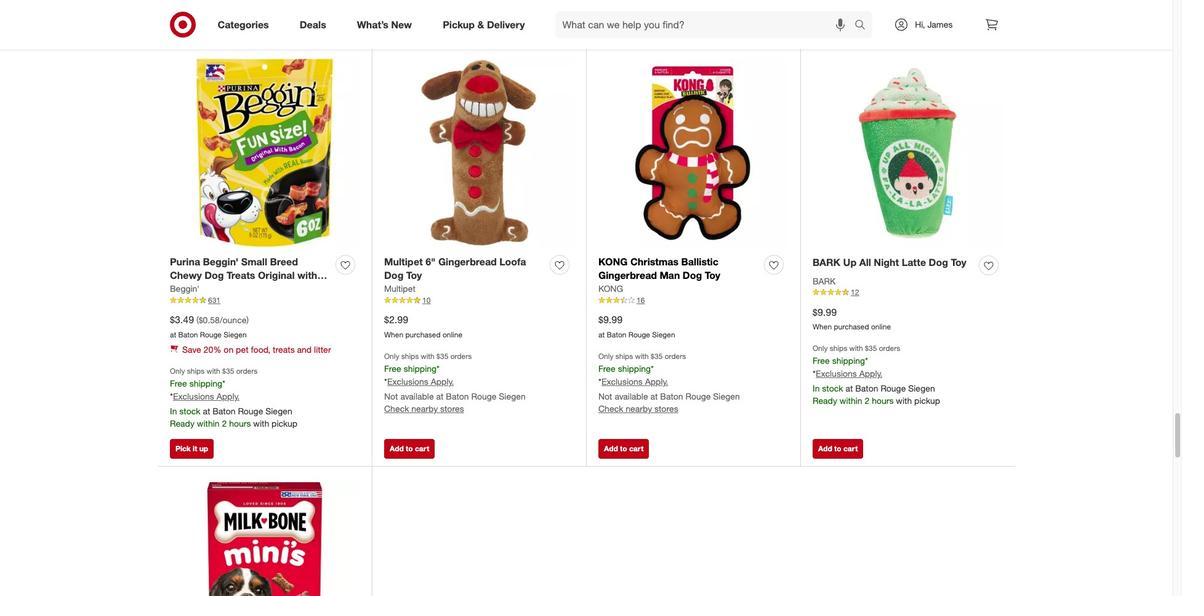 Task type: describe. For each thing, give the bounding box(es) containing it.
ballistic
[[681, 255, 718, 268]]

pick it up button
[[170, 439, 214, 459]]

chewy
[[170, 269, 202, 282]]

$9.99 when purchased online
[[813, 306, 891, 332]]

original
[[258, 269, 295, 282]]

$35 for man
[[651, 352, 663, 361]]

stores for multipet 6" gingerbread loofa dog toy
[[440, 403, 464, 414]]

litter
[[314, 344, 331, 355]]

bark for bark
[[813, 276, 836, 286]]

shipping for bark up all night latte dog toy
[[832, 356, 865, 366]]

toy inside multipet 6" gingerbread loofa dog toy
[[406, 269, 422, 282]]

small
[[241, 255, 267, 268]]

multipet for multipet
[[384, 283, 416, 294]]

baton for kong christmas ballistic gingerbread man dog toy
[[660, 391, 683, 401]]

orders for dog
[[451, 352, 472, 361]]

pick it up
[[175, 444, 208, 453]]

multipet 6" gingerbread loofa dog toy link
[[384, 255, 545, 283]]

ships for bark up all night latte dog toy
[[830, 344, 847, 353]]

$35 for chewy
[[222, 366, 234, 376]]

latte
[[902, 256, 926, 268]]

$2.99
[[384, 314, 408, 326]]

pick
[[175, 444, 191, 453]]

bark up all night latte dog toy link
[[813, 255, 967, 269]]

breed
[[270, 255, 298, 268]]

save 20% on pet food, treats and litter
[[182, 344, 331, 355]]

purina beggin' small breed chewy dog treats original with bacon - 6oz link
[[170, 255, 331, 296]]

siegen for bark up all night latte dog toy
[[908, 383, 935, 394]]

)
[[247, 315, 249, 325]]

rouge inside $9.99 at baton rouge siegen
[[629, 330, 650, 339]]

20%
[[204, 344, 221, 355]]

only for kong christmas ballistic gingerbread man dog toy
[[599, 352, 614, 361]]

gingerbread inside kong christmas ballistic gingerbread man dog toy
[[599, 269, 657, 282]]

not for $2.99
[[384, 391, 398, 401]]

dog for kong christmas ballistic gingerbread man dog toy
[[683, 269, 702, 282]]

pickup for bark up all night latte dog toy
[[914, 395, 940, 406]]

kong link
[[599, 283, 623, 295]]

at for multipet 6" gingerbread loofa dog toy
[[436, 391, 444, 401]]

12 link
[[813, 287, 1003, 298]]

-
[[203, 283, 207, 296]]

deals
[[300, 18, 326, 31]]

hours for chewy
[[229, 418, 251, 429]]

pet
[[236, 344, 249, 355]]

treats
[[273, 344, 295, 355]]

only for purina beggin' small breed chewy dog treats original with bacon - 6oz
[[170, 366, 185, 376]]

6oz
[[209, 283, 226, 296]]

up
[[843, 256, 857, 268]]

hi,
[[915, 19, 925, 30]]

stores inside button
[[413, 23, 434, 32]]

stock for bark up all night latte dog toy
[[822, 383, 843, 394]]

multipet 6" gingerbread loofa dog toy
[[384, 255, 526, 282]]

rouge for purina beggin' small breed chewy dog treats original with bacon - 6oz
[[238, 406, 263, 416]]

10 link
[[384, 295, 574, 306]]

shipping for purina beggin' small breed chewy dog treats original with bacon - 6oz
[[189, 378, 222, 389]]

2 for latte
[[865, 395, 870, 406]]

purina beggin' small breed chewy dog treats original with bacon - 6oz
[[170, 255, 317, 296]]

categories link
[[207, 11, 284, 38]]

when for $9.99
[[813, 322, 832, 332]]

16
[[637, 296, 645, 305]]

siegen for multipet 6" gingerbread loofa dog toy
[[499, 391, 526, 401]]

$3.49 ( $0.58 /ounce ) at baton rouge siegen
[[170, 314, 249, 339]]

exclusions apply. button for purina beggin' small breed chewy dog treats original with bacon - 6oz
[[173, 390, 240, 403]]

multipet for multipet 6" gingerbread loofa dog toy
[[384, 255, 423, 268]]

what's
[[357, 18, 388, 31]]

apply. for man
[[645, 376, 668, 387]]

when for $2.99
[[384, 330, 403, 339]]

hours for latte
[[872, 395, 894, 406]]

at for purina beggin' small breed chewy dog treats original with bacon - 6oz
[[203, 406, 210, 416]]

stock for purina beggin' small breed chewy dog treats original with bacon - 6oz
[[179, 406, 200, 416]]

rouge for multipet 6" gingerbread loofa dog toy
[[471, 391, 497, 401]]

what's new link
[[347, 11, 427, 38]]

christmas
[[630, 255, 679, 268]]

online for $9.99
[[871, 322, 891, 332]]

check inside button
[[390, 23, 411, 32]]

dog for purina beggin' small breed chewy dog treats original with bacon - 6oz
[[205, 269, 224, 282]]

0 horizontal spatial beggin'
[[170, 283, 200, 294]]

purchased for $2.99
[[405, 330, 441, 339]]

at for kong christmas ballistic gingerbread man dog toy
[[651, 391, 658, 401]]

james
[[928, 19, 953, 30]]

ships for multipet 6" gingerbread loofa dog toy
[[401, 352, 419, 361]]

12
[[851, 288, 859, 297]]

&
[[478, 18, 484, 31]]

save
[[182, 344, 201, 355]]

exclusions for purina beggin' small breed chewy dog treats original with bacon - 6oz
[[173, 391, 214, 401]]

check stores button
[[384, 18, 439, 38]]

$0.58
[[199, 315, 220, 325]]

kong christmas ballistic gingerbread man dog toy link
[[599, 255, 759, 283]]

on
[[224, 344, 233, 355]]

purina
[[170, 255, 200, 268]]

$2.99 when purchased online
[[384, 314, 462, 339]]

nearby for $2.99
[[412, 403, 438, 414]]

siegen for kong christmas ballistic gingerbread man dog toy
[[713, 391, 740, 401]]

new
[[391, 18, 412, 31]]

search button
[[849, 11, 879, 41]]

within for purina beggin' small breed chewy dog treats original with bacon - 6oz
[[197, 418, 220, 429]]

orders for chewy
[[236, 366, 258, 376]]

available for $2.99
[[400, 391, 434, 401]]

ready for purina beggin' small breed chewy dog treats original with bacon - 6oz
[[170, 418, 195, 429]]

10
[[422, 296, 431, 305]]

night
[[874, 256, 899, 268]]

up
[[199, 444, 208, 453]]

hi, james
[[915, 19, 953, 30]]

treats
[[227, 269, 255, 282]]

ready for bark up all night latte dog toy
[[813, 395, 837, 406]]

check nearby stores button for $2.99
[[384, 403, 464, 415]]

(
[[196, 315, 199, 325]]

only ships with $35 orders free shipping * * exclusions apply. not available at baton rouge siegen check nearby stores for $2.99
[[384, 352, 526, 414]]



Task type: locate. For each thing, give the bounding box(es) containing it.
add
[[175, 23, 190, 32], [604, 23, 618, 32], [818, 23, 832, 32], [390, 444, 404, 453], [604, 444, 618, 453], [818, 444, 832, 453]]

stock
[[822, 383, 843, 394], [179, 406, 200, 416]]

bacon
[[170, 283, 200, 296]]

shipping down the 20%
[[189, 378, 222, 389]]

0 horizontal spatial available
[[400, 391, 434, 401]]

toy inside kong christmas ballistic gingerbread man dog toy
[[705, 269, 721, 282]]

1 horizontal spatial when
[[813, 322, 832, 332]]

exclusions apply. button for bark up all night latte dog toy
[[816, 368, 883, 380]]

in for bark up all night latte dog toy
[[813, 383, 820, 394]]

0 horizontal spatial in
[[170, 406, 177, 416]]

in
[[813, 383, 820, 394], [170, 406, 177, 416]]

gingerbread up kong link
[[599, 269, 657, 282]]

exclusions for kong christmas ballistic gingerbread man dog toy
[[602, 376, 643, 387]]

0 horizontal spatial purchased
[[405, 330, 441, 339]]

1 vertical spatial within
[[197, 418, 220, 429]]

toy down the "ballistic"
[[705, 269, 721, 282]]

all
[[859, 256, 871, 268]]

siegen
[[224, 330, 247, 339], [652, 330, 675, 339], [908, 383, 935, 394], [499, 391, 526, 401], [713, 391, 740, 401], [266, 406, 292, 416]]

0 vertical spatial hours
[[872, 395, 894, 406]]

$9.99 for kong christmas ballistic gingerbread man dog toy
[[599, 314, 623, 326]]

0 horizontal spatial $9.99
[[599, 314, 623, 326]]

1 vertical spatial beggin'
[[170, 283, 200, 294]]

beggin' up treats
[[203, 255, 238, 268]]

hours
[[872, 395, 894, 406], [229, 418, 251, 429]]

exclusions apply. button down $2.99 when purchased online
[[387, 376, 454, 388]]

$3.49
[[170, 314, 194, 326]]

ships down $2.99 when purchased online
[[401, 352, 419, 361]]

apply. down $2.99 when purchased online
[[431, 376, 454, 387]]

bark link
[[813, 275, 836, 287]]

dog right latte
[[929, 256, 948, 268]]

1 vertical spatial ready
[[170, 418, 195, 429]]

apply.
[[859, 368, 883, 379], [431, 376, 454, 387], [645, 376, 668, 387], [217, 391, 240, 401]]

deals link
[[289, 11, 342, 38]]

stores
[[413, 23, 434, 32], [440, 403, 464, 414], [655, 403, 678, 414]]

bark up bark 'link'
[[813, 256, 841, 268]]

kong up kong link
[[599, 255, 628, 268]]

baton
[[178, 330, 198, 339], [607, 330, 627, 339], [855, 383, 878, 394], [446, 391, 469, 401], [660, 391, 683, 401], [213, 406, 236, 416]]

2 multipet from the top
[[384, 283, 416, 294]]

bark up all night latte dog toy
[[813, 256, 967, 268]]

it
[[193, 444, 197, 453]]

nearby
[[412, 403, 438, 414], [626, 403, 652, 414]]

only down save
[[170, 366, 185, 376]]

1 vertical spatial in
[[170, 406, 177, 416]]

beggin' inside purina beggin' small breed chewy dog treats original with bacon - 6oz
[[203, 255, 238, 268]]

$35
[[865, 344, 877, 353], [437, 352, 449, 361], [651, 352, 663, 361], [222, 366, 234, 376]]

categories
[[218, 18, 269, 31]]

what's new
[[357, 18, 412, 31]]

loofa
[[500, 255, 526, 268]]

rouge for bark up all night latte dog toy
[[881, 383, 906, 394]]

bark
[[813, 256, 841, 268], [813, 276, 836, 286]]

ships down $9.99 at baton rouge siegen
[[616, 352, 633, 361]]

purchased for $9.99
[[834, 322, 869, 332]]

delivery
[[487, 18, 525, 31]]

orders down $2.99 when purchased online
[[451, 352, 472, 361]]

only down "$2.99" at bottom
[[384, 352, 399, 361]]

1 vertical spatial stock
[[179, 406, 200, 416]]

apply. for chewy
[[217, 391, 240, 401]]

only down $9.99 when purchased online
[[813, 344, 828, 353]]

1 vertical spatial kong
[[599, 283, 623, 294]]

only for multipet 6" gingerbread loofa dog toy
[[384, 352, 399, 361]]

dog inside purina beggin' small breed chewy dog treats original with bacon - 6oz
[[205, 269, 224, 282]]

in for purina beggin' small breed chewy dog treats original with bacon - 6oz
[[170, 406, 177, 416]]

1 vertical spatial pickup
[[272, 418, 297, 429]]

food,
[[251, 344, 270, 355]]

beggin' down chewy
[[170, 283, 200, 294]]

purchased inside $2.99 when purchased online
[[405, 330, 441, 339]]

shipping
[[832, 356, 865, 366], [404, 363, 437, 374], [618, 363, 651, 374], [189, 378, 222, 389]]

when inside $2.99 when purchased online
[[384, 330, 403, 339]]

free down $9.99 at baton rouge siegen
[[599, 363, 616, 374]]

1 horizontal spatial gingerbread
[[599, 269, 657, 282]]

siegen inside $3.49 ( $0.58 /ounce ) at baton rouge siegen
[[224, 330, 247, 339]]

only ships with $35 orders free shipping * * exclusions apply. in stock at  baton rouge siegen ready within 2 hours with pickup down on
[[170, 366, 297, 429]]

1 horizontal spatial check nearby stores button
[[599, 403, 678, 415]]

gingerbread
[[438, 255, 497, 268], [599, 269, 657, 282]]

*
[[865, 356, 868, 366], [437, 363, 440, 374], [651, 363, 654, 374], [813, 368, 816, 379], [384, 376, 387, 387], [599, 376, 602, 387], [222, 378, 225, 389], [170, 391, 173, 401]]

What can we help you find? suggestions appear below search field
[[555, 11, 858, 38]]

2 bark from the top
[[813, 276, 836, 286]]

multipet up "$2.99" at bottom
[[384, 283, 416, 294]]

available for $9.99
[[615, 391, 648, 401]]

at
[[170, 330, 176, 339], [599, 330, 605, 339], [846, 383, 853, 394], [436, 391, 444, 401], [651, 391, 658, 401], [203, 406, 210, 416]]

1 horizontal spatial 2
[[865, 395, 870, 406]]

0 vertical spatial within
[[840, 395, 862, 406]]

1 vertical spatial 2
[[222, 418, 227, 429]]

check for kong christmas ballistic gingerbread man dog toy
[[599, 403, 623, 414]]

check nearby stores button for $9.99
[[599, 403, 678, 415]]

2 not from the left
[[599, 391, 612, 401]]

within for bark up all night latte dog toy
[[840, 395, 862, 406]]

rouge for kong christmas ballistic gingerbread man dog toy
[[686, 391, 711, 401]]

dog inside kong christmas ballistic gingerbread man dog toy
[[683, 269, 702, 282]]

baton inside $9.99 at baton rouge siegen
[[607, 330, 627, 339]]

0 vertical spatial kong
[[599, 255, 628, 268]]

gingerbread inside multipet 6" gingerbread loofa dog toy
[[438, 255, 497, 268]]

at inside $9.99 at baton rouge siegen
[[599, 330, 605, 339]]

bark for bark up all night latte dog toy
[[813, 256, 841, 268]]

exclusions
[[816, 368, 857, 379], [387, 376, 428, 387], [602, 376, 643, 387], [173, 391, 214, 401]]

0 horizontal spatial only ships with $35 orders free shipping * * exclusions apply. not available at baton rouge siegen check nearby stores
[[384, 352, 526, 414]]

free for bark up all night latte dog toy
[[813, 356, 830, 366]]

multipet left the 6"
[[384, 255, 423, 268]]

orders down $9.99 when purchased online
[[879, 344, 900, 353]]

$35 down $2.99 when purchased online
[[437, 352, 449, 361]]

$9.99 down kong link
[[599, 314, 623, 326]]

2 only ships with $35 orders free shipping * * exclusions apply. not available at baton rouge siegen check nearby stores from the left
[[599, 352, 740, 414]]

toy
[[951, 256, 967, 268], [406, 269, 422, 282], [705, 269, 721, 282]]

check nearby stores button
[[384, 403, 464, 415], [599, 403, 678, 415]]

free for multipet 6" gingerbread loofa dog toy
[[384, 363, 401, 374]]

0 horizontal spatial when
[[384, 330, 403, 339]]

$9.99 inside $9.99 at baton rouge siegen
[[599, 314, 623, 326]]

exclusions apply. button down $9.99 when purchased online
[[816, 368, 883, 380]]

rouge
[[200, 330, 222, 339], [629, 330, 650, 339], [881, 383, 906, 394], [471, 391, 497, 401], [686, 391, 711, 401], [238, 406, 263, 416]]

1 vertical spatial gingerbread
[[599, 269, 657, 282]]

dog for bark up all night latte dog toy
[[929, 256, 948, 268]]

multipet link
[[384, 283, 416, 295]]

$35 down on
[[222, 366, 234, 376]]

0 vertical spatial gingerbread
[[438, 255, 497, 268]]

1 vertical spatial bark
[[813, 276, 836, 286]]

0 horizontal spatial stores
[[413, 23, 434, 32]]

16 link
[[599, 295, 788, 306]]

dog inside multipet 6" gingerbread loofa dog toy
[[384, 269, 404, 282]]

$9.99 for bark up all night latte dog toy
[[813, 306, 837, 318]]

baton for multipet 6" gingerbread loofa dog toy
[[446, 391, 469, 401]]

0 vertical spatial pickup
[[914, 395, 940, 406]]

shipping for kong christmas ballistic gingerbread man dog toy
[[618, 363, 651, 374]]

exclusions for multipet 6" gingerbread loofa dog toy
[[387, 376, 428, 387]]

rouge inside $3.49 ( $0.58 /ounce ) at baton rouge siegen
[[200, 330, 222, 339]]

with
[[297, 269, 317, 282], [849, 344, 863, 353], [421, 352, 435, 361], [635, 352, 649, 361], [207, 366, 220, 376], [896, 395, 912, 406], [253, 418, 269, 429]]

orders down $9.99 at baton rouge siegen
[[665, 352, 686, 361]]

toy right latte
[[951, 256, 967, 268]]

kong christmas ballistic gingerbread man dog toy
[[599, 255, 721, 282]]

add to cart button
[[170, 18, 221, 38], [599, 18, 649, 38], [813, 18, 864, 38], [384, 439, 435, 459], [599, 439, 649, 459], [813, 439, 864, 459]]

2 horizontal spatial stores
[[655, 403, 678, 414]]

6"
[[426, 255, 436, 268]]

online down 12 link
[[871, 322, 891, 332]]

1 vertical spatial hours
[[229, 418, 251, 429]]

1 horizontal spatial in
[[813, 383, 820, 394]]

purchased down "$2.99" at bottom
[[405, 330, 441, 339]]

1 horizontal spatial only ships with $35 orders free shipping * * exclusions apply. in stock at  baton rouge siegen ready within 2 hours with pickup
[[813, 344, 940, 406]]

exclusions apply. button
[[816, 368, 883, 380], [387, 376, 454, 388], [602, 376, 668, 388], [173, 390, 240, 403]]

0 vertical spatial bark
[[813, 256, 841, 268]]

only down $9.99 at baton rouge siegen
[[599, 352, 614, 361]]

toy up multipet link
[[406, 269, 422, 282]]

1 horizontal spatial toy
[[705, 269, 721, 282]]

1 horizontal spatial $9.99
[[813, 306, 837, 318]]

ships for kong christmas ballistic gingerbread man dog toy
[[616, 352, 633, 361]]

ships down save
[[187, 366, 205, 376]]

siegen inside $9.99 at baton rouge siegen
[[652, 330, 675, 339]]

1 kong from the top
[[599, 255, 628, 268]]

beggin' link
[[170, 283, 200, 295]]

man
[[660, 269, 680, 282]]

multipet
[[384, 255, 423, 268], [384, 283, 416, 294]]

apply. down $9.99 at baton rouge siegen
[[645, 376, 668, 387]]

exclusions apply. button for kong christmas ballistic gingerbread man dog toy
[[602, 376, 668, 388]]

$9.99 inside $9.99 when purchased online
[[813, 306, 837, 318]]

when
[[813, 322, 832, 332], [384, 330, 403, 339]]

toy inside bark up all night latte dog toy link
[[951, 256, 967, 268]]

kong up $9.99 at baton rouge siegen
[[599, 283, 623, 294]]

0 vertical spatial beggin'
[[203, 255, 238, 268]]

shipping for multipet 6" gingerbread loofa dog toy
[[404, 363, 437, 374]]

1 horizontal spatial stock
[[822, 383, 843, 394]]

shipping down $9.99 when purchased online
[[832, 356, 865, 366]]

shipping down $9.99 at baton rouge siegen
[[618, 363, 651, 374]]

apply. for dog
[[431, 376, 454, 387]]

exclusions down $2.99 when purchased online
[[387, 376, 428, 387]]

0 horizontal spatial gingerbread
[[438, 255, 497, 268]]

online down 10 link
[[443, 330, 462, 339]]

dog up 6oz
[[205, 269, 224, 282]]

2 check nearby stores button from the left
[[599, 403, 678, 415]]

1 horizontal spatial not
[[599, 391, 612, 401]]

pickup
[[914, 395, 940, 406], [272, 418, 297, 429]]

dog down the "ballistic"
[[683, 269, 702, 282]]

pickup & delivery
[[443, 18, 525, 31]]

multipet inside multipet 6" gingerbread loofa dog toy
[[384, 255, 423, 268]]

0 horizontal spatial toy
[[406, 269, 422, 282]]

free down "$2.99" at bottom
[[384, 363, 401, 374]]

milk-bone mini's biscuits bacon & peanut butter flavor dog treats - 15oz image
[[170, 479, 360, 596], [170, 479, 360, 596]]

0 horizontal spatial 2
[[222, 418, 227, 429]]

2 horizontal spatial toy
[[951, 256, 967, 268]]

free down $9.99 when purchased online
[[813, 356, 830, 366]]

only for bark up all night latte dog toy
[[813, 344, 828, 353]]

2 available from the left
[[615, 391, 648, 401]]

0 vertical spatial stock
[[822, 383, 843, 394]]

1 horizontal spatial online
[[871, 322, 891, 332]]

0 horizontal spatial online
[[443, 330, 462, 339]]

exclusions down $9.99 at baton rouge siegen
[[602, 376, 643, 387]]

0 horizontal spatial ready
[[170, 418, 195, 429]]

baton inside $3.49 ( $0.58 /ounce ) at baton rouge siegen
[[178, 330, 198, 339]]

0 horizontal spatial nearby
[[412, 403, 438, 414]]

gingerbread right the 6"
[[438, 255, 497, 268]]

apply. down $9.99 when purchased online
[[859, 368, 883, 379]]

631
[[208, 296, 220, 305]]

0 vertical spatial in
[[813, 383, 820, 394]]

1 vertical spatial multipet
[[384, 283, 416, 294]]

/ounce
[[220, 315, 247, 325]]

online for $2.99
[[443, 330, 462, 339]]

only ships with $35 orders free shipping * * exclusions apply. in stock at  baton rouge siegen ready within 2 hours with pickup for chewy
[[170, 366, 297, 429]]

1 only ships with $35 orders free shipping * * exclusions apply. not available at baton rouge siegen check nearby stores from the left
[[384, 352, 526, 414]]

free down save
[[170, 378, 187, 389]]

2 kong from the top
[[599, 283, 623, 294]]

0 horizontal spatial pickup
[[272, 418, 297, 429]]

0 horizontal spatial within
[[197, 418, 220, 429]]

ships down $9.99 when purchased online
[[830, 344, 847, 353]]

631 link
[[170, 295, 360, 306]]

apply. for latte
[[859, 368, 883, 379]]

stores for kong christmas ballistic gingerbread man dog toy
[[655, 403, 678, 414]]

1 horizontal spatial available
[[615, 391, 648, 401]]

bark up all night latte dog toy image
[[813, 58, 1003, 248], [813, 58, 1003, 248]]

purchased down 12
[[834, 322, 869, 332]]

pickup
[[443, 18, 475, 31]]

toy for bark up all night latte dog toy
[[951, 256, 967, 268]]

0 horizontal spatial hours
[[229, 418, 251, 429]]

baton for purina beggin' small breed chewy dog treats original with bacon - 6oz
[[213, 406, 236, 416]]

orders for man
[[665, 352, 686, 361]]

0 horizontal spatial check nearby stores button
[[384, 403, 464, 415]]

1 check nearby stores button from the left
[[384, 403, 464, 415]]

exclusions apply. button for multipet 6" gingerbread loofa dog toy
[[387, 376, 454, 388]]

online inside $2.99 when purchased online
[[443, 330, 462, 339]]

$35 down $9.99 when purchased online
[[865, 344, 877, 353]]

dog up multipet link
[[384, 269, 404, 282]]

2 for chewy
[[222, 418, 227, 429]]

1 horizontal spatial ready
[[813, 395, 837, 406]]

0 vertical spatial multipet
[[384, 255, 423, 268]]

exclusions apply. button down $9.99 at baton rouge siegen
[[602, 376, 668, 388]]

2 nearby from the left
[[626, 403, 652, 414]]

at inside $3.49 ( $0.58 /ounce ) at baton rouge siegen
[[170, 330, 176, 339]]

1 horizontal spatial beggin'
[[203, 255, 238, 268]]

kong for kong christmas ballistic gingerbread man dog toy
[[599, 255, 628, 268]]

orders
[[879, 344, 900, 353], [451, 352, 472, 361], [665, 352, 686, 361], [236, 366, 258, 376]]

1 multipet from the top
[[384, 255, 423, 268]]

exclusions apply. button down the 20%
[[173, 390, 240, 403]]

only ships with $35 orders free shipping * * exclusions apply. in stock at  baton rouge siegen ready within 2 hours with pickup
[[813, 344, 940, 406], [170, 366, 297, 429]]

only ships with $35 orders free shipping * * exclusions apply. in stock at  baton rouge siegen ready within 2 hours with pickup down $9.99 when purchased online
[[813, 344, 940, 406]]

when down bark 'link'
[[813, 322, 832, 332]]

orders down the pet
[[236, 366, 258, 376]]

apply. down on
[[217, 391, 240, 401]]

and
[[297, 344, 312, 355]]

shipping down $2.99 when purchased online
[[404, 363, 437, 374]]

1 horizontal spatial only ships with $35 orders free shipping * * exclusions apply. not available at baton rouge siegen check nearby stores
[[599, 352, 740, 414]]

nearby for $9.99
[[626, 403, 652, 414]]

ships
[[830, 344, 847, 353], [401, 352, 419, 361], [616, 352, 633, 361], [187, 366, 205, 376]]

orders for latte
[[879, 344, 900, 353]]

pickup for purina beggin' small breed chewy dog treats original with bacon - 6oz
[[272, 418, 297, 429]]

purina beggin' small breed chewy dog treats original with bacon - 6oz image
[[170, 58, 360, 248], [170, 58, 360, 248]]

$35 for dog
[[437, 352, 449, 361]]

0 horizontal spatial not
[[384, 391, 398, 401]]

cart
[[201, 23, 215, 32], [629, 23, 644, 32], [844, 23, 858, 32], [415, 444, 429, 453], [629, 444, 644, 453], [844, 444, 858, 453]]

$35 for latte
[[865, 344, 877, 353]]

bark up $9.99 when purchased online
[[813, 276, 836, 286]]

when down "$2.99" at bottom
[[384, 330, 403, 339]]

kong for kong
[[599, 283, 623, 294]]

kong christmas ballistic gingerbread man dog toy image
[[599, 58, 788, 248], [599, 58, 788, 248]]

check
[[390, 23, 411, 32], [384, 403, 409, 414], [599, 403, 623, 414]]

baton for bark up all night latte dog toy
[[855, 383, 878, 394]]

$35 down $9.99 at baton rouge siegen
[[651, 352, 663, 361]]

add to cart
[[175, 23, 215, 32], [604, 23, 644, 32], [818, 23, 858, 32], [390, 444, 429, 453], [604, 444, 644, 453], [818, 444, 858, 453]]

at for bark up all night latte dog toy
[[846, 383, 853, 394]]

search
[[849, 19, 879, 32]]

purchased inside $9.99 when purchased online
[[834, 322, 869, 332]]

2
[[865, 395, 870, 406], [222, 418, 227, 429]]

free for purina beggin' small breed chewy dog treats original with bacon - 6oz
[[170, 378, 187, 389]]

available
[[400, 391, 434, 401], [615, 391, 648, 401]]

0 horizontal spatial only ships with $35 orders free shipping * * exclusions apply. in stock at  baton rouge siegen ready within 2 hours with pickup
[[170, 366, 297, 429]]

only ships with $35 orders free shipping * * exclusions apply. not available at baton rouge siegen check nearby stores for $9.99
[[599, 352, 740, 414]]

exclusions for bark up all night latte dog toy
[[816, 368, 857, 379]]

beggin'
[[203, 255, 238, 268], [170, 283, 200, 294]]

1 horizontal spatial nearby
[[626, 403, 652, 414]]

1 horizontal spatial hours
[[872, 395, 894, 406]]

1 available from the left
[[400, 391, 434, 401]]

0 vertical spatial ready
[[813, 395, 837, 406]]

$9.99 down bark 'link'
[[813, 306, 837, 318]]

pickup & delivery link
[[432, 11, 540, 38]]

free for kong christmas ballistic gingerbread man dog toy
[[599, 363, 616, 374]]

ships for purina beggin' small breed chewy dog treats original with bacon - 6oz
[[187, 366, 205, 376]]

1 horizontal spatial purchased
[[834, 322, 869, 332]]

1 horizontal spatial within
[[840, 395, 862, 406]]

1 horizontal spatial pickup
[[914, 395, 940, 406]]

online inside $9.99 when purchased online
[[871, 322, 891, 332]]

when inside $9.99 when purchased online
[[813, 322, 832, 332]]

check stores
[[390, 23, 434, 32]]

1 bark from the top
[[813, 256, 841, 268]]

not for $9.99
[[599, 391, 612, 401]]

$9.99 at baton rouge siegen
[[599, 314, 675, 339]]

0 horizontal spatial stock
[[179, 406, 200, 416]]

purchased
[[834, 322, 869, 332], [405, 330, 441, 339]]

1 nearby from the left
[[412, 403, 438, 414]]

exclusions down save
[[173, 391, 214, 401]]

dog
[[929, 256, 948, 268], [205, 269, 224, 282], [384, 269, 404, 282], [683, 269, 702, 282]]

siegen for purina beggin' small breed chewy dog treats original with bacon - 6oz
[[266, 406, 292, 416]]

check for multipet 6" gingerbread loofa dog toy
[[384, 403, 409, 414]]

toy for kong christmas ballistic gingerbread man dog toy
[[705, 269, 721, 282]]

multipet 6" gingerbread loofa dog toy image
[[384, 58, 574, 248], [384, 58, 574, 248]]

not
[[384, 391, 398, 401], [599, 391, 612, 401]]

exclusions down $9.99 when purchased online
[[816, 368, 857, 379]]

1 horizontal spatial stores
[[440, 403, 464, 414]]

1 not from the left
[[384, 391, 398, 401]]

$9.99
[[813, 306, 837, 318], [599, 314, 623, 326]]

with inside purina beggin' small breed chewy dog treats original with bacon - 6oz
[[297, 269, 317, 282]]

only ships with $35 orders free shipping * * exclusions apply. in stock at  baton rouge siegen ready within 2 hours with pickup for latte
[[813, 344, 940, 406]]

kong
[[599, 255, 628, 268], [599, 283, 623, 294]]

kong inside kong christmas ballistic gingerbread man dog toy
[[599, 255, 628, 268]]

0 vertical spatial 2
[[865, 395, 870, 406]]



Task type: vqa. For each thing, say whether or not it's contained in the screenshot.
SPRING GETAWAY IMAGE
no



